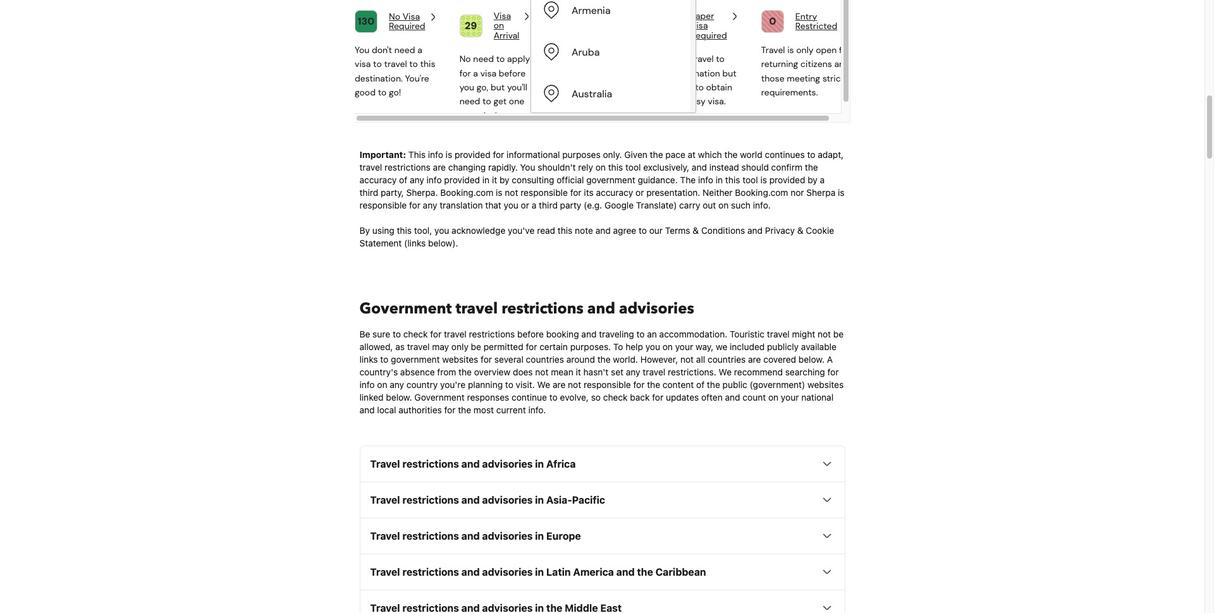 Task type: describe. For each thing, give the bounding box(es) containing it.
info up sherpa.
[[427, 175, 442, 185]]

provided up changing
[[455, 149, 491, 160]]

and right america
[[616, 567, 635, 578]]

in for europe
[[535, 531, 544, 542]]

1 vertical spatial be
[[471, 342, 481, 352]]

any down world.
[[626, 367, 640, 378]]

linked
[[360, 392, 384, 403]]

travel restrictions and advisories in latin america and the caribbean button
[[360, 555, 845, 590]]

the up you're
[[459, 367, 472, 378]]

info right this on the top
[[428, 149, 443, 160]]

using
[[372, 225, 394, 236]]

info up 'neither'
[[698, 175, 713, 185]]

not up evolve,
[[568, 380, 581, 390]]

caribbean
[[656, 567, 706, 578]]

not inside this info is provided for informational purposes only. given the pace at which the world continues to adapt, travel restrictions are changing rapidly. you shouldn't rely on this tool exclusively, and instead should confirm the accuracy of any info provided in it by consulting official government guidance. the info in this tool is provided by a third party, sherpa. booking.com is not responsible for its accuracy or presentation. neither booking.com nor sherpa is responsible for any translation that you or a third party (e.g. google translate) carry out on such info.
[[505, 187, 518, 198]]

it inside this info is provided for informational purposes only. given the pace at which the world continues to adapt, travel restrictions are changing rapidly. you shouldn't rely on this tool exclusively, and instead should confirm the accuracy of any info provided in it by consulting official government guidance. the info in this tool is provided by a third party, sherpa. booking.com is not responsible for its accuracy or presentation. neither booking.com nor sherpa is responsible for any translation that you or a third party (e.g. google translate) carry out on such info.
[[492, 175, 497, 185]]

planning
[[468, 380, 503, 390]]

sure
[[373, 329, 390, 340]]

(e.g.
[[584, 200, 602, 211]]

1 & from the left
[[693, 225, 699, 236]]

travel restrictions and advisories in asia-pacific button
[[360, 483, 845, 518]]

1 booking.com from the left
[[440, 187, 494, 198]]

any down "country's"
[[390, 380, 404, 390]]

pacific
[[572, 495, 605, 506]]

0 horizontal spatial we
[[537, 380, 550, 390]]

such
[[731, 200, 751, 211]]

1 vertical spatial your
[[781, 392, 799, 403]]

restrictions.
[[668, 367, 716, 378]]

official
[[557, 175, 584, 185]]

several
[[494, 354, 524, 365]]

rely
[[578, 162, 593, 173]]

a
[[827, 354, 833, 365]]

authorities
[[399, 405, 442, 416]]

this up (links
[[397, 225, 412, 236]]

travel restrictions and advisories in africa
[[370, 459, 576, 470]]

and inside dropdown button
[[462, 495, 480, 506]]

before
[[517, 329, 544, 340]]

to
[[613, 342, 623, 352]]

accommodation.
[[659, 329, 728, 340]]

hotels information - accordion controls element
[[360, 446, 845, 614]]

travel for travel restrictions and advisories in asia-pacific
[[370, 495, 400, 506]]

for up back
[[633, 380, 645, 390]]

government inside the be sure to check for travel restrictions before booking and traveling to an accommodation. touristic travel might not be allowed, as travel may only be permitted for certain purposes. to help you on your way, we included publicly available links to government websites for several countries around the world. however, not all countries are covered below. a country's absence from the overview does not mean it hasn't set any travel restrictions. we recommend searching for info on any country you're planning to visit. we are not responsible for the content of the public (government) websites linked below. government responses continue to evolve, so check back for updates often and count on your national and local authorities for the most current info.
[[415, 392, 465, 403]]

this down only.
[[608, 162, 623, 173]]

does
[[513, 367, 533, 378]]

2 countries from the left
[[708, 354, 746, 365]]

are inside this info is provided for informational purposes only. given the pace at which the world continues to adapt, travel restrictions are changing rapidly. you shouldn't rely on this tool exclusively, and instead should confirm the accuracy of any info provided in it by consulting official government guidance. the info in this tool is provided by a third party, sherpa. booking.com is not responsible for its accuracy or presentation. neither booking.com nor sherpa is responsible for any translation that you or a third party (e.g. google translate) carry out on such info.
[[433, 162, 446, 173]]

the up 'often'
[[707, 380, 720, 390]]

africa
[[546, 459, 576, 470]]

and up traveling
[[587, 299, 615, 319]]

for down a
[[828, 367, 839, 378]]

in up 'neither'
[[716, 175, 723, 185]]

in for asia-
[[535, 495, 544, 506]]

is up that
[[496, 187, 503, 198]]

1 horizontal spatial be
[[834, 329, 844, 340]]

for up overview
[[481, 354, 492, 365]]

often
[[701, 392, 723, 403]]

asia-
[[546, 495, 572, 506]]

permitted
[[484, 342, 524, 352]]

to inside this info is provided for informational purposes only. given the pace at which the world continues to adapt, travel restrictions are changing rapidly. you shouldn't rely on this tool exclusively, and instead should confirm the accuracy of any info provided in it by consulting official government guidance. the info in this tool is provided by a third party, sherpa. booking.com is not responsible for its accuracy or presentation. neither booking.com nor sherpa is responsible for any translation that you or a third party (e.g. google translate) carry out on such info.
[[807, 149, 816, 160]]

cookie
[[806, 225, 834, 236]]

provided down confirm
[[770, 175, 805, 185]]

available
[[801, 342, 837, 352]]

0 horizontal spatial tool
[[626, 162, 641, 173]]

overview
[[474, 367, 511, 378]]

this info is provided for informational purposes only. given the pace at which the world continues to adapt, travel restrictions are changing rapidly. you shouldn't rely on this tool exclusively, and instead should confirm the accuracy of any info provided in it by consulting official government guidance. the info in this tool is provided by a third party, sherpa. booking.com is not responsible for its accuracy or presentation. neither booking.com nor sherpa is responsible for any translation that you or a third party (e.g. google translate) carry out on such info.
[[360, 149, 845, 211]]

restrictions inside dropdown button
[[403, 495, 459, 506]]

world.
[[613, 354, 638, 365]]

local
[[377, 405, 396, 416]]

as
[[395, 342, 405, 352]]

not up available
[[818, 329, 831, 340]]

(government)
[[750, 380, 805, 390]]

only.
[[603, 149, 622, 160]]

covered
[[764, 354, 796, 365]]

to left an at the bottom right of the page
[[637, 329, 645, 340]]

on down (government)
[[768, 392, 779, 403]]

publicly
[[767, 342, 799, 352]]

count
[[743, 392, 766, 403]]

sherpa
[[807, 187, 836, 198]]

searching
[[785, 367, 825, 378]]

not right does
[[535, 367, 549, 378]]

traveling
[[599, 329, 634, 340]]

to left evolve,
[[549, 392, 558, 403]]

0 horizontal spatial or
[[521, 200, 529, 211]]

terms
[[665, 225, 690, 236]]

for down before
[[526, 342, 537, 352]]

purposes
[[562, 149, 601, 160]]

certain
[[540, 342, 568, 352]]

the down adapt,
[[805, 162, 818, 173]]

only
[[452, 342, 469, 352]]

and down the 'travel restrictions and advisories in asia-pacific'
[[462, 531, 480, 542]]

advisories for europe
[[482, 531, 533, 542]]

content
[[663, 380, 694, 390]]

neither
[[703, 187, 733, 198]]

agree
[[613, 225, 636, 236]]

government travel restrictions and advisories
[[360, 299, 694, 319]]

allowed,
[[360, 342, 393, 352]]

all
[[696, 354, 705, 365]]

public
[[723, 380, 747, 390]]

not up restrictions.
[[681, 354, 694, 365]]

country
[[407, 380, 438, 390]]

an
[[647, 329, 657, 340]]

for right back
[[652, 392, 664, 403]]

0 vertical spatial check
[[403, 329, 428, 340]]

most
[[474, 405, 494, 416]]

for down you're
[[444, 405, 456, 416]]

we
[[716, 342, 728, 352]]

around
[[567, 354, 595, 365]]

this left note at the left top of page
[[558, 225, 573, 236]]

recommend
[[734, 367, 783, 378]]

visit.
[[516, 380, 535, 390]]

important:
[[360, 149, 406, 160]]

europe
[[546, 531, 581, 542]]

party,
[[381, 187, 404, 198]]

help
[[626, 342, 643, 352]]

may
[[432, 342, 449, 352]]

google
[[605, 200, 634, 211]]

for up rapidly.
[[493, 149, 504, 160]]

the up exclusively,
[[650, 149, 663, 160]]

and down linked
[[360, 405, 375, 416]]

world
[[740, 149, 763, 160]]

informational
[[507, 149, 560, 160]]

mean
[[551, 367, 573, 378]]

its
[[584, 187, 594, 198]]

conditions
[[701, 225, 745, 236]]

changing
[[448, 162, 486, 173]]

for left its
[[570, 187, 582, 198]]

in for latin
[[535, 567, 544, 578]]

you inside this info is provided for informational purposes only. given the pace at which the world continues to adapt, travel restrictions are changing rapidly. you shouldn't rely on this tool exclusively, and instead should confirm the accuracy of any info provided in it by consulting official government guidance. the info in this tool is provided by a third party, sherpa. booking.com is not responsible for its accuracy or presentation. neither booking.com nor sherpa is responsible for any translation that you or a third party (e.g. google translate) carry out on such info.
[[504, 200, 519, 211]]

guidance.
[[638, 175, 678, 185]]

translation
[[440, 200, 483, 211]]

1 vertical spatial check
[[603, 392, 628, 403]]

included
[[730, 342, 765, 352]]

however,
[[641, 354, 678, 365]]

and left privacy
[[748, 225, 763, 236]]

nor
[[791, 187, 804, 198]]

of inside the be sure to check for travel restrictions before booking and traveling to an accommodation. touristic travel might not be allowed, as travel may only be permitted for certain purposes. to help you on your way, we included publicly available links to government websites for several countries around the world. however, not all countries are covered below. a country's absence from the overview does not mean it hasn't set any travel restrictions. we recommend searching for info on any country you're planning to visit. we are not responsible for the content of the public (government) websites linked below. government responses continue to evolve, so check back for updates often and count on your national and local authorities for the most current info.
[[696, 380, 705, 390]]

any up sherpa.
[[410, 175, 424, 185]]

for up may
[[430, 329, 442, 340]]

instead
[[709, 162, 739, 173]]

acknowledge
[[452, 225, 506, 236]]

advisories up an at the bottom right of the page
[[619, 299, 694, 319]]



Task type: vqa. For each thing, say whether or not it's contained in the screenshot.
an
yes



Task type: locate. For each thing, give the bounding box(es) containing it.
1 horizontal spatial countries
[[708, 354, 746, 365]]

government down you're
[[415, 392, 465, 403]]

government up sure
[[360, 299, 452, 319]]

booking
[[546, 329, 579, 340]]

absence
[[400, 367, 435, 378]]

4 travel from the top
[[370, 567, 400, 578]]

is right sherpa
[[838, 187, 845, 198]]

so
[[591, 392, 601, 403]]

1 vertical spatial a
[[532, 200, 537, 211]]

and right note at the left top of page
[[596, 225, 611, 236]]

and down at on the top right
[[692, 162, 707, 173]]

0 horizontal spatial below.
[[386, 392, 412, 403]]

in left europe
[[535, 531, 544, 542]]

should
[[742, 162, 769, 173]]

you inside the be sure to check for travel restrictions before booking and traveling to an accommodation. touristic travel might not be allowed, as travel may only be permitted for certain purposes. to help you on your way, we included publicly available links to government websites for several countries around the world. however, not all countries are covered below. a country's absence from the overview does not mean it hasn't set any travel restrictions. we recommend searching for info on any country you're planning to visit. we are not responsible for the content of the public (government) websites linked below. government responses continue to evolve, so check back for updates often and count on your national and local authorities for the most current info.
[[646, 342, 660, 352]]

party
[[560, 200, 581, 211]]

info. right such
[[753, 200, 771, 211]]

touristic
[[730, 329, 765, 340]]

presentation.
[[647, 187, 700, 198]]

travel
[[370, 459, 400, 470], [370, 495, 400, 506], [370, 531, 400, 542], [370, 567, 400, 578]]

1 horizontal spatial below.
[[799, 354, 825, 365]]

0 vertical spatial responsible
[[521, 187, 568, 198]]

1 vertical spatial we
[[537, 380, 550, 390]]

1 horizontal spatial info.
[[753, 200, 771, 211]]

0 vertical spatial are
[[433, 162, 446, 173]]

updates
[[666, 392, 699, 403]]

and up purposes. in the bottom of the page
[[581, 329, 597, 340]]

by
[[500, 175, 510, 185], [808, 175, 818, 185]]

0 horizontal spatial by
[[500, 175, 510, 185]]

0 vertical spatial a
[[820, 175, 825, 185]]

accuracy
[[360, 175, 397, 185], [596, 187, 633, 198]]

to left our
[[639, 225, 647, 236]]

2 travel from the top
[[370, 495, 400, 506]]

0 horizontal spatial websites
[[442, 354, 478, 365]]

government inside the be sure to check for travel restrictions before booking and traveling to an accommodation. touristic travel might not be allowed, as travel may only be permitted for certain purposes. to help you on your way, we included publicly available links to government websites for several countries around the world. however, not all countries are covered below. a country's absence from the overview does not mean it hasn't set any travel restrictions. we recommend searching for info on any country you're planning to visit. we are not responsible for the content of the public (government) websites linked below. government responses continue to evolve, so check back for updates often and count on your national and local authorities for the most current info.
[[391, 354, 440, 365]]

purposes.
[[570, 342, 611, 352]]

you
[[504, 200, 519, 211], [435, 225, 449, 236], [646, 342, 660, 352]]

and down travel restrictions and advisories in africa
[[462, 495, 480, 506]]

1 horizontal spatial a
[[820, 175, 825, 185]]

0 vertical spatial government
[[586, 175, 635, 185]]

tool down should
[[743, 175, 758, 185]]

responsible inside the be sure to check for travel restrictions before booking and traveling to an accommodation. touristic travel might not be allowed, as travel may only be permitted for certain purposes. to help you on your way, we included publicly available links to government websites for several countries around the world. however, not all countries are covered below. a country's absence from the overview does not mean it hasn't set any travel restrictions. we recommend searching for info on any country you're planning to visit. we are not responsible for the content of the public (government) websites linked below. government responses continue to evolve, so check back for updates often and count on your national and local authorities for the most current info.
[[584, 380, 631, 390]]

government up absence
[[391, 354, 440, 365]]

your
[[675, 342, 693, 352], [781, 392, 799, 403]]

0 horizontal spatial government
[[391, 354, 440, 365]]

0 horizontal spatial be
[[471, 342, 481, 352]]

the
[[650, 149, 663, 160], [725, 149, 738, 160], [805, 162, 818, 173], [597, 354, 611, 365], [459, 367, 472, 378], [647, 380, 660, 390], [707, 380, 720, 390], [458, 405, 471, 416], [637, 567, 653, 578]]

advisories inside "dropdown button"
[[482, 567, 533, 578]]

1 horizontal spatial are
[[553, 380, 566, 390]]

be up available
[[834, 329, 844, 340]]

to left visit.
[[505, 380, 513, 390]]

0 horizontal spatial info.
[[528, 405, 546, 416]]

0 horizontal spatial booking.com
[[440, 187, 494, 198]]

2 vertical spatial are
[[553, 380, 566, 390]]

third left party,
[[360, 187, 378, 198]]

advisories inside dropdown button
[[482, 495, 533, 506]]

1 vertical spatial third
[[539, 200, 558, 211]]

0 horizontal spatial check
[[403, 329, 428, 340]]

advisories down the 'travel restrictions and advisories in asia-pacific'
[[482, 531, 533, 542]]

a up sherpa
[[820, 175, 825, 185]]

privacy
[[765, 225, 795, 236]]

or up you've
[[521, 200, 529, 211]]

0 vertical spatial you
[[504, 200, 519, 211]]

0 vertical spatial websites
[[442, 354, 478, 365]]

1 horizontal spatial accuracy
[[596, 187, 633, 198]]

given
[[624, 149, 648, 160]]

1 horizontal spatial you
[[504, 200, 519, 211]]

read
[[537, 225, 555, 236]]

in left latin
[[535, 567, 544, 578]]

restrictions
[[385, 162, 431, 173], [502, 299, 584, 319], [469, 329, 515, 340], [403, 459, 459, 470], [403, 495, 459, 506], [403, 531, 459, 542], [403, 567, 459, 578]]

we
[[719, 367, 732, 378], [537, 380, 550, 390]]

countries down the we
[[708, 354, 746, 365]]

it down around
[[576, 367, 581, 378]]

this down 'instead'
[[725, 175, 740, 185]]

on down "country's"
[[377, 380, 387, 390]]

0 horizontal spatial accuracy
[[360, 175, 397, 185]]

out
[[703, 200, 716, 211]]

travel for travel restrictions and advisories in europe
[[370, 531, 400, 542]]

be
[[360, 329, 370, 340]]

1 horizontal spatial we
[[719, 367, 732, 378]]

to up "country's"
[[380, 354, 389, 365]]

are down mean
[[553, 380, 566, 390]]

0 vertical spatial accuracy
[[360, 175, 397, 185]]

tool down given
[[626, 162, 641, 173]]

in down rapidly.
[[482, 175, 490, 185]]

or
[[636, 187, 644, 198], [521, 200, 529, 211]]

it
[[492, 175, 497, 185], [576, 367, 581, 378]]

restrictions inside this info is provided for informational purposes only. given the pace at which the world continues to adapt, travel restrictions are changing rapidly. you shouldn't rely on this tool exclusively, and instead should confirm the accuracy of any info provided in it by consulting official government guidance. the info in this tool is provided by a third party, sherpa. booking.com is not responsible for its accuracy or presentation. neither booking.com nor sherpa is responsible for any translation that you or a third party (e.g. google translate) carry out on such info.
[[385, 162, 431, 173]]

1 vertical spatial government
[[415, 392, 465, 403]]

1 vertical spatial responsible
[[360, 200, 407, 211]]

0 vertical spatial tool
[[626, 162, 641, 173]]

in inside travel restrictions and advisories in europe dropdown button
[[535, 531, 544, 542]]

advisories up the 'travel restrictions and advisories in asia-pacific'
[[482, 459, 533, 470]]

1 vertical spatial tool
[[743, 175, 758, 185]]

evolve,
[[560, 392, 589, 403]]

our
[[649, 225, 663, 236]]

the up hasn't
[[597, 354, 611, 365]]

in left africa
[[535, 459, 544, 470]]

this
[[608, 162, 623, 173], [725, 175, 740, 185], [397, 225, 412, 236], [558, 225, 573, 236]]

you
[[520, 162, 535, 173]]

restrictions inside the be sure to check for travel restrictions before booking and traveling to an accommodation. touristic travel might not be allowed, as travel may only be permitted for certain purposes. to help you on your way, we included publicly available links to government websites for several countries around the world. however, not all countries are covered below. a country's absence from the overview does not mean it hasn't set any travel restrictions. we recommend searching for info on any country you're planning to visit. we are not responsible for the content of the public (government) websites linked below. government responses continue to evolve, so check back for updates often and count on your national and local authorities for the most current info.
[[469, 329, 515, 340]]

1 vertical spatial or
[[521, 200, 529, 211]]

1 horizontal spatial third
[[539, 200, 558, 211]]

0 vertical spatial below.
[[799, 354, 825, 365]]

of inside this info is provided for informational purposes only. given the pace at which the world continues to adapt, travel restrictions are changing rapidly. you shouldn't rely on this tool exclusively, and instead should confirm the accuracy of any info provided in it by consulting official government guidance. the info in this tool is provided by a third party, sherpa. booking.com is not responsible for its accuracy or presentation. neither booking.com nor sherpa is responsible for any translation that you or a third party (e.g. google translate) carry out on such info.
[[399, 175, 407, 185]]

0 horizontal spatial responsible
[[360, 200, 407, 211]]

info. inside this info is provided for informational purposes only. given the pace at which the world continues to adapt, travel restrictions are changing rapidly. you shouldn't rely on this tool exclusively, and instead should confirm the accuracy of any info provided in it by consulting official government guidance. the info in this tool is provided by a third party, sherpa. booking.com is not responsible for its accuracy or presentation. neither booking.com nor sherpa is responsible for any translation that you or a third party (e.g. google translate) carry out on such info.
[[753, 200, 771, 211]]

1 vertical spatial websites
[[808, 380, 844, 390]]

below.
[[799, 354, 825, 365], [386, 392, 412, 403]]

the up back
[[647, 380, 660, 390]]

of down restrictions.
[[696, 380, 705, 390]]

are left changing
[[433, 162, 446, 173]]

and down public
[[725, 392, 740, 403]]

0 horizontal spatial of
[[399, 175, 407, 185]]

(links
[[404, 238, 426, 249]]

pace
[[666, 149, 686, 160]]

on down 'neither'
[[719, 200, 729, 211]]

0 vertical spatial your
[[675, 342, 693, 352]]

2 horizontal spatial responsible
[[584, 380, 631, 390]]

travel
[[360, 162, 382, 173], [456, 299, 498, 319], [444, 329, 467, 340], [767, 329, 790, 340], [407, 342, 430, 352], [643, 367, 666, 378]]

1 vertical spatial government
[[391, 354, 440, 365]]

you down an at the bottom right of the page
[[646, 342, 660, 352]]

responses
[[467, 392, 509, 403]]

& right terms
[[693, 225, 699, 236]]

booking.com up such
[[735, 187, 788, 198]]

advisories for africa
[[482, 459, 533, 470]]

1 horizontal spatial tool
[[743, 175, 758, 185]]

to inside by using this tool, you acknowledge you've read this note and agree to our terms & conditions and privacy & cookie statement (links below).
[[639, 225, 647, 236]]

1 vertical spatial it
[[576, 367, 581, 378]]

travel for travel restrictions and advisories in africa
[[370, 459, 400, 470]]

advisories for asia-
[[482, 495, 533, 506]]

advisories down travel restrictions and advisories in europe
[[482, 567, 533, 578]]

1 vertical spatial below.
[[386, 392, 412, 403]]

rapidly.
[[488, 162, 518, 173]]

1 vertical spatial accuracy
[[596, 187, 633, 198]]

and inside this info is provided for informational purposes only. given the pace at which the world continues to adapt, travel restrictions are changing rapidly. you shouldn't rely on this tool exclusively, and instead should confirm the accuracy of any info provided in it by consulting official government guidance. the info in this tool is provided by a third party, sherpa. booking.com is not responsible for its accuracy or presentation. neither booking.com nor sherpa is responsible for any translation that you or a third party (e.g. google translate) carry out on such info.
[[692, 162, 707, 173]]

3 travel from the top
[[370, 531, 400, 542]]

2 horizontal spatial you
[[646, 342, 660, 352]]

continue
[[512, 392, 547, 403]]

1 horizontal spatial booking.com
[[735, 187, 788, 198]]

advisories for latin
[[482, 567, 533, 578]]

to up as
[[393, 329, 401, 340]]

1 horizontal spatial of
[[696, 380, 705, 390]]

1 horizontal spatial government
[[586, 175, 635, 185]]

in for africa
[[535, 459, 544, 470]]

exclusively,
[[643, 162, 689, 173]]

travel restrictions and advisories in asia-pacific
[[370, 495, 605, 506]]

info.
[[753, 200, 771, 211], [528, 405, 546, 416]]

booking.com
[[440, 187, 494, 198], [735, 187, 788, 198]]

responsible down party,
[[360, 200, 407, 211]]

set
[[611, 367, 624, 378]]

1 horizontal spatial websites
[[808, 380, 844, 390]]

accuracy up party,
[[360, 175, 397, 185]]

1 vertical spatial are
[[748, 354, 761, 365]]

is
[[446, 149, 452, 160], [761, 175, 767, 185], [496, 187, 503, 198], [838, 187, 845, 198]]

translate)
[[636, 200, 677, 211]]

0 vertical spatial it
[[492, 175, 497, 185]]

2 by from the left
[[808, 175, 818, 185]]

travel for travel restrictions and advisories in latin america and the caribbean
[[370, 567, 400, 578]]

1 vertical spatial info.
[[528, 405, 546, 416]]

1 horizontal spatial check
[[603, 392, 628, 403]]

0 vertical spatial of
[[399, 175, 407, 185]]

travel inside "dropdown button"
[[370, 567, 400, 578]]

travel inside dropdown button
[[370, 495, 400, 506]]

in inside "travel restrictions and advisories in africa" dropdown button
[[535, 459, 544, 470]]

0 vertical spatial government
[[360, 299, 452, 319]]

1 countries from the left
[[526, 354, 564, 365]]

on right rely
[[596, 162, 606, 173]]

& left cookie
[[797, 225, 804, 236]]

your down accommodation.
[[675, 342, 693, 352]]

back
[[630, 392, 650, 403]]

not down consulting
[[505, 187, 518, 198]]

1 by from the left
[[500, 175, 510, 185]]

you're
[[440, 380, 466, 390]]

any down sherpa.
[[423, 200, 437, 211]]

0 horizontal spatial &
[[693, 225, 699, 236]]

country's
[[360, 367, 398, 378]]

america
[[573, 567, 614, 578]]

0 horizontal spatial a
[[532, 200, 537, 211]]

0 vertical spatial third
[[360, 187, 378, 198]]

of
[[399, 175, 407, 185], [696, 380, 705, 390]]

be sure to check for travel restrictions before booking and traveling to an accommodation. touristic travel might not be allowed, as travel may only be permitted for certain purposes. to help you on your way, we included publicly available links to government websites for several countries around the world. however, not all countries are covered below. a country's absence from the overview does not mean it hasn't set any travel restrictions. we recommend searching for info on any country you're planning to visit. we are not responsible for the content of the public (government) websites linked below. government responses continue to evolve, so check back for updates often and count on your national and local authorities for the most current info.
[[360, 329, 844, 416]]

below).
[[428, 238, 458, 249]]

responsible down consulting
[[521, 187, 568, 198]]

hasn't
[[583, 367, 609, 378]]

the left most
[[458, 405, 471, 416]]

government inside this info is provided for informational purposes only. given the pace at which the world continues to adapt, travel restrictions are changing rapidly. you shouldn't rely on this tool exclusively, and instead should confirm the accuracy of any info provided in it by consulting official government guidance. the info in this tool is provided by a third party, sherpa. booking.com is not responsible for its accuracy or presentation. neither booking.com nor sherpa is responsible for any translation that you or a third party (e.g. google translate) carry out on such info.
[[586, 175, 635, 185]]

2 horizontal spatial are
[[748, 354, 761, 365]]

1 horizontal spatial it
[[576, 367, 581, 378]]

0 vertical spatial or
[[636, 187, 644, 198]]

it inside the be sure to check for travel restrictions before booking and traveling to an accommodation. touristic travel might not be allowed, as travel may only be permitted for certain purposes. to help you on your way, we included publicly available links to government websites for several countries around the world. however, not all countries are covered below. a country's absence from the overview does not mean it hasn't set any travel restrictions. we recommend searching for info on any country you're planning to visit. we are not responsible for the content of the public (government) websites linked below. government responses continue to evolve, so check back for updates often and count on your national and local authorities for the most current info.
[[576, 367, 581, 378]]

restrictions inside "dropdown button"
[[403, 567, 459, 578]]

sherpa.
[[406, 187, 438, 198]]

info
[[428, 149, 443, 160], [427, 175, 442, 185], [698, 175, 713, 185], [360, 380, 375, 390]]

0 horizontal spatial your
[[675, 342, 693, 352]]

third left party
[[539, 200, 558, 211]]

1 horizontal spatial &
[[797, 225, 804, 236]]

info inside the be sure to check for travel restrictions before booking and traveling to an accommodation. touristic travel might not be allowed, as travel may only be permitted for certain purposes. to help you on your way, we included publicly available links to government websites for several countries around the world. however, not all countries are covered below. a country's absence from the overview does not mean it hasn't set any travel restrictions. we recommend searching for info on any country you're planning to visit. we are not responsible for the content of the public (government) websites linked below. government responses continue to evolve, so check back for updates often and count on your national and local authorities for the most current info.
[[360, 380, 375, 390]]

1 travel from the top
[[370, 459, 400, 470]]

adapt,
[[818, 149, 844, 160]]

0 horizontal spatial are
[[433, 162, 446, 173]]

that
[[485, 200, 501, 211]]

countries
[[526, 354, 564, 365], [708, 354, 746, 365]]

1 horizontal spatial by
[[808, 175, 818, 185]]

below. up the 'local'
[[386, 392, 412, 403]]

this
[[408, 149, 426, 160]]

0 horizontal spatial countries
[[526, 354, 564, 365]]

latin
[[546, 567, 571, 578]]

and down travel restrictions and advisories in europe
[[462, 567, 480, 578]]

check right so
[[603, 392, 628, 403]]

0 vertical spatial info.
[[753, 200, 771, 211]]

the inside "dropdown button"
[[637, 567, 653, 578]]

websites up national
[[808, 380, 844, 390]]

the up 'instead'
[[725, 149, 738, 160]]

1 horizontal spatial responsible
[[521, 187, 568, 198]]

1 vertical spatial you
[[435, 225, 449, 236]]

2 booking.com from the left
[[735, 187, 788, 198]]

government
[[586, 175, 635, 185], [391, 354, 440, 365]]

2 & from the left
[[797, 225, 804, 236]]

0 vertical spatial be
[[834, 329, 844, 340]]

websites
[[442, 354, 478, 365], [808, 380, 844, 390]]

be
[[834, 329, 844, 340], [471, 342, 481, 352]]

0 vertical spatial we
[[719, 367, 732, 378]]

be right only
[[471, 342, 481, 352]]

0 horizontal spatial you
[[435, 225, 449, 236]]

is up changing
[[446, 149, 452, 160]]

for down sherpa.
[[409, 200, 421, 211]]

you up below). in the top left of the page
[[435, 225, 449, 236]]

government
[[360, 299, 452, 319], [415, 392, 465, 403]]

2 vertical spatial responsible
[[584, 380, 631, 390]]

travel inside this info is provided for informational purposes only. given the pace at which the world continues to adapt, travel restrictions are changing rapidly. you shouldn't rely on this tool exclusively, and instead should confirm the accuracy of any info provided in it by consulting official government guidance. the info in this tool is provided by a third party, sherpa. booking.com is not responsible for its accuracy or presentation. neither booking.com nor sherpa is responsible for any translation that you or a third party (e.g. google translate) carry out on such info.
[[360, 162, 382, 173]]

0 horizontal spatial third
[[360, 187, 378, 198]]

continues
[[765, 149, 805, 160]]

from
[[437, 367, 456, 378]]

info. down "continue" in the left of the page
[[528, 405, 546, 416]]

on up however,
[[663, 342, 673, 352]]

below. up searching
[[799, 354, 825, 365]]

are
[[433, 162, 446, 173], [748, 354, 761, 365], [553, 380, 566, 390]]

2 vertical spatial you
[[646, 342, 660, 352]]

booking.com up translation
[[440, 187, 494, 198]]

provided
[[455, 149, 491, 160], [444, 175, 480, 185], [770, 175, 805, 185]]

for
[[493, 149, 504, 160], [570, 187, 582, 198], [409, 200, 421, 211], [430, 329, 442, 340], [526, 342, 537, 352], [481, 354, 492, 365], [828, 367, 839, 378], [633, 380, 645, 390], [652, 392, 664, 403], [444, 405, 456, 416]]

in inside travel restrictions and advisories in asia-pacific dropdown button
[[535, 495, 544, 506]]

of up party,
[[399, 175, 407, 185]]

provided down changing
[[444, 175, 480, 185]]

1 horizontal spatial your
[[781, 392, 799, 403]]

and up the 'travel restrictions and advisories in asia-pacific'
[[462, 459, 480, 470]]

a
[[820, 175, 825, 185], [532, 200, 537, 211]]

1 horizontal spatial or
[[636, 187, 644, 198]]

info. inside the be sure to check for travel restrictions before booking and traveling to an accommodation. touristic travel might not be allowed, as travel may only be permitted for certain purposes. to help you on your way, we included publicly available links to government websites for several countries around the world. however, not all countries are covered below. a country's absence from the overview does not mean it hasn't set any travel restrictions. we recommend searching for info on any country you're planning to visit. we are not responsible for the content of the public (government) websites linked below. government responses continue to evolve, so check back for updates often and count on your national and local authorities for the most current info.
[[528, 405, 546, 416]]

check up as
[[403, 329, 428, 340]]

countries down the certain
[[526, 354, 564, 365]]

websites down only
[[442, 354, 478, 365]]

a down consulting
[[532, 200, 537, 211]]

is down should
[[761, 175, 767, 185]]

we right visit.
[[537, 380, 550, 390]]

it down rapidly.
[[492, 175, 497, 185]]

you right that
[[504, 200, 519, 211]]

0 horizontal spatial it
[[492, 175, 497, 185]]

1 vertical spatial of
[[696, 380, 705, 390]]

in inside travel restrictions and advisories in latin america and the caribbean "dropdown button"
[[535, 567, 544, 578]]

you inside by using this tool, you acknowledge you've read this note and agree to our terms & conditions and privacy & cookie statement (links below).
[[435, 225, 449, 236]]

you've
[[508, 225, 535, 236]]

&
[[693, 225, 699, 236], [797, 225, 804, 236]]



